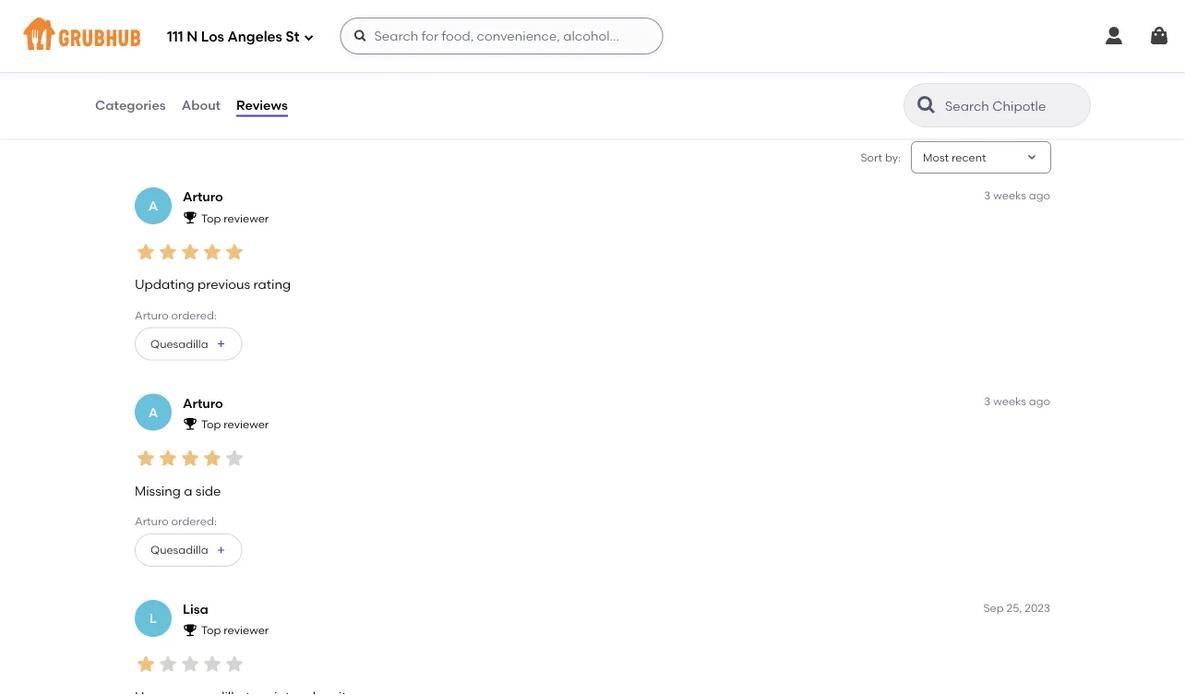 Task type: vqa. For each thing, say whether or not it's contained in the screenshot.
'weeks' to the bottom
yes



Task type: describe. For each thing, give the bounding box(es) containing it.
111 n los angeles st
[[167, 29, 300, 45]]

Search for food, convenience, alcohol... search field
[[340, 18, 664, 54]]

ordered: for a
[[171, 515, 217, 528]]

78
[[321, 38, 335, 54]]

sep
[[984, 601, 1005, 615]]

3 for updating previous rating
[[985, 189, 991, 202]]

arturo down missing
[[135, 515, 169, 528]]

Search Chipotle search field
[[944, 97, 1085, 115]]

caret down icon image
[[1025, 150, 1040, 165]]

arturo ordered: for missing
[[135, 515, 217, 528]]

time
[[252, 59, 276, 72]]

st
[[286, 29, 300, 45]]

plus icon image for rating
[[216, 339, 227, 350]]

ago for updating previous rating
[[1030, 189, 1051, 202]]

quesadilla button for a
[[135, 534, 243, 567]]

reviewer for rating
[[224, 211, 269, 225]]

a for missing a side
[[148, 405, 158, 420]]

reviews button
[[236, 72, 289, 139]]

search icon image
[[916, 94, 938, 116]]

111
[[167, 29, 183, 45]]

updating
[[135, 277, 195, 292]]

most
[[924, 150, 950, 164]]

top for a
[[201, 418, 221, 431]]

delivery
[[233, 78, 275, 91]]

3 for missing a side
[[985, 395, 991, 408]]

n
[[187, 29, 198, 45]]

a
[[184, 483, 193, 499]]

good food
[[146, 59, 204, 72]]

quesadilla for updating
[[151, 337, 208, 351]]

3 weeks ago for missing a side
[[985, 395, 1051, 408]]

sort
[[861, 150, 883, 164]]

order
[[321, 78, 350, 91]]

lisa
[[183, 602, 209, 618]]

arturo down the updating
[[135, 308, 169, 322]]

about button
[[181, 72, 222, 139]]

a for updating previous rating
[[148, 198, 158, 214]]

sep 25, 2023
[[984, 601, 1051, 615]]

categories
[[95, 97, 166, 113]]

3 weeks ago for updating previous rating
[[985, 189, 1051, 202]]

plus icon image for side
[[216, 545, 227, 556]]

by:
[[886, 150, 901, 164]]

reviews
[[237, 97, 288, 113]]

25,
[[1007, 601, 1023, 615]]

arturo up updating previous rating
[[183, 189, 223, 205]]

trophy icon image for previous
[[183, 210, 198, 225]]

main navigation navigation
[[0, 0, 1186, 72]]

3 top reviewer from the top
[[201, 624, 269, 638]]



Task type: locate. For each thing, give the bounding box(es) containing it.
updating previous rating
[[135, 277, 291, 292]]

1 horizontal spatial svg image
[[1104, 25, 1126, 47]]

Sort by: field
[[924, 149, 987, 165]]

top reviewer up side
[[201, 418, 269, 431]]

0 vertical spatial ordered:
[[171, 308, 217, 322]]

1 vertical spatial ago
[[1030, 395, 1051, 408]]

1 top from the top
[[201, 211, 221, 225]]

2 trophy icon image from the top
[[183, 417, 198, 431]]

2 arturo ordered: from the top
[[135, 515, 217, 528]]

2 reviewer from the top
[[224, 418, 269, 431]]

1 3 from the top
[[985, 189, 991, 202]]

categories button
[[94, 72, 167, 139]]

0 vertical spatial top
[[201, 211, 221, 225]]

ago
[[1030, 189, 1051, 202], [1030, 395, 1051, 408]]

quesadilla button
[[135, 328, 243, 361], [135, 534, 243, 567]]

3 trophy icon image from the top
[[183, 623, 198, 638]]

a up missing
[[148, 405, 158, 420]]

top down 'lisa'
[[201, 624, 221, 638]]

ordered: for previous
[[171, 308, 217, 322]]

reviewer
[[224, 211, 269, 225], [224, 418, 269, 431], [224, 624, 269, 638]]

1 vertical spatial 3
[[985, 395, 991, 408]]

1 vertical spatial weeks
[[994, 395, 1027, 408]]

1 weeks from the top
[[994, 189, 1027, 202]]

los
[[201, 29, 224, 45]]

trophy icon image down 'lisa'
[[183, 623, 198, 638]]

rating
[[254, 277, 291, 292]]

0 vertical spatial arturo ordered:
[[135, 308, 217, 322]]

top up side
[[201, 418, 221, 431]]

1 a from the top
[[148, 198, 158, 214]]

2 vertical spatial top
[[201, 624, 221, 638]]

3 top from the top
[[201, 624, 221, 638]]

arturo ordered: for updating
[[135, 308, 217, 322]]

arturo ordered: down the updating
[[135, 308, 217, 322]]

0 vertical spatial 3
[[985, 189, 991, 202]]

93
[[233, 38, 249, 54]]

1 vertical spatial 3 weeks ago
[[985, 395, 1051, 408]]

quesadilla button up 'lisa'
[[135, 534, 243, 567]]

1 vertical spatial reviewer
[[224, 418, 269, 431]]

missing
[[135, 483, 181, 499]]

1 vertical spatial ordered:
[[171, 515, 217, 528]]

0 horizontal spatial svg image
[[303, 32, 314, 43]]

1 vertical spatial quesadilla button
[[135, 534, 243, 567]]

trophy icon image
[[183, 210, 198, 225], [183, 417, 198, 431], [183, 623, 198, 638]]

food
[[179, 59, 204, 72]]

top up updating previous rating
[[201, 211, 221, 225]]

1 ago from the top
[[1030, 189, 1051, 202]]

1 arturo ordered: from the top
[[135, 308, 217, 322]]

top reviewer for side
[[201, 418, 269, 431]]

arturo ordered:
[[135, 308, 217, 322], [135, 515, 217, 528]]

0 vertical spatial top reviewer
[[201, 211, 269, 225]]

93 on time delivery
[[233, 38, 276, 91]]

1 3 weeks ago from the top
[[985, 189, 1051, 202]]

top
[[201, 211, 221, 225], [201, 418, 221, 431], [201, 624, 221, 638]]

correct
[[321, 59, 362, 72]]

arturo up side
[[183, 395, 223, 411]]

svg image
[[1149, 25, 1171, 47], [353, 29, 368, 43]]

ordered: down updating previous rating
[[171, 308, 217, 322]]

2 vertical spatial top reviewer
[[201, 624, 269, 638]]

2 3 from the top
[[985, 395, 991, 408]]

1 ordered: from the top
[[171, 308, 217, 322]]

top reviewer up previous
[[201, 211, 269, 225]]

0 vertical spatial 3 weeks ago
[[985, 189, 1051, 202]]

top reviewer
[[201, 211, 269, 225], [201, 418, 269, 431], [201, 624, 269, 638]]

most recent
[[924, 150, 987, 164]]

0 vertical spatial quesadilla
[[151, 337, 208, 351]]

side
[[196, 483, 221, 499]]

quesadilla button for previous
[[135, 328, 243, 361]]

1 vertical spatial arturo ordered:
[[135, 515, 217, 528]]

2 quesadilla from the top
[[151, 544, 208, 557]]

3 weeks ago
[[985, 189, 1051, 202], [985, 395, 1051, 408]]

quesadilla button down the updating
[[135, 328, 243, 361]]

2 a from the top
[[148, 405, 158, 420]]

2 3 weeks ago from the top
[[985, 395, 1051, 408]]

3
[[985, 189, 991, 202], [985, 395, 991, 408]]

0 vertical spatial quesadilla button
[[135, 328, 243, 361]]

trophy icon image for a
[[183, 417, 198, 431]]

0 vertical spatial ago
[[1030, 189, 1051, 202]]

plus icon image down side
[[216, 545, 227, 556]]

a up the updating
[[148, 198, 158, 214]]

1 vertical spatial plus icon image
[[216, 545, 227, 556]]

3 reviewer from the top
[[224, 624, 269, 638]]

0 vertical spatial plus icon image
[[216, 339, 227, 350]]

svg image
[[1104, 25, 1126, 47], [303, 32, 314, 43]]

trophy icon image up updating previous rating
[[183, 210, 198, 225]]

quesadilla
[[151, 337, 208, 351], [151, 544, 208, 557]]

weeks
[[994, 189, 1027, 202], [994, 395, 1027, 408]]

1 trophy icon image from the top
[[183, 210, 198, 225]]

arturo
[[183, 189, 223, 205], [135, 308, 169, 322], [183, 395, 223, 411], [135, 515, 169, 528]]

2 vertical spatial trophy icon image
[[183, 623, 198, 638]]

1 horizontal spatial svg image
[[1149, 25, 1171, 47]]

2 plus icon image from the top
[[216, 545, 227, 556]]

recent
[[952, 150, 987, 164]]

top reviewer down 'lisa'
[[201, 624, 269, 638]]

good
[[146, 59, 176, 72]]

1 vertical spatial top
[[201, 418, 221, 431]]

weeks for updating previous rating
[[994, 189, 1027, 202]]

star icon image
[[135, 241, 157, 263], [157, 241, 179, 263], [179, 241, 201, 263], [201, 241, 224, 263], [224, 241, 246, 263], [135, 447, 157, 469], [157, 447, 179, 469], [179, 447, 201, 469], [201, 447, 224, 469], [224, 447, 246, 469], [135, 654, 157, 676], [157, 654, 179, 676], [179, 654, 201, 676], [201, 654, 224, 676], [224, 654, 246, 676]]

1 vertical spatial quesadilla
[[151, 544, 208, 557]]

0 vertical spatial weeks
[[994, 189, 1027, 202]]

quesadilla down the updating
[[151, 337, 208, 351]]

1 top reviewer from the top
[[201, 211, 269, 225]]

ordered: down a
[[171, 515, 217, 528]]

1 vertical spatial trophy icon image
[[183, 417, 198, 431]]

top reviewer for rating
[[201, 211, 269, 225]]

2 weeks from the top
[[994, 395, 1027, 408]]

plus icon image down previous
[[216, 339, 227, 350]]

previous
[[198, 277, 250, 292]]

0 horizontal spatial svg image
[[353, 29, 368, 43]]

top for previous
[[201, 211, 221, 225]]

a
[[148, 198, 158, 214], [148, 405, 158, 420]]

on
[[233, 59, 249, 72]]

quesadilla for missing
[[151, 544, 208, 557]]

2 vertical spatial reviewer
[[224, 624, 269, 638]]

l
[[150, 611, 157, 627]]

2 top reviewer from the top
[[201, 418, 269, 431]]

2 top from the top
[[201, 418, 221, 431]]

1 quesadilla button from the top
[[135, 328, 243, 361]]

1 plus icon image from the top
[[216, 339, 227, 350]]

0 vertical spatial trophy icon image
[[183, 210, 198, 225]]

sort by:
[[861, 150, 901, 164]]

ordered:
[[171, 308, 217, 322], [171, 515, 217, 528]]

quesadilla down missing a side
[[151, 544, 208, 557]]

1 quesadilla from the top
[[151, 337, 208, 351]]

2 quesadilla button from the top
[[135, 534, 243, 567]]

2 ordered: from the top
[[171, 515, 217, 528]]

ago for missing a side
[[1030, 395, 1051, 408]]

2023
[[1025, 601, 1051, 615]]

1 vertical spatial a
[[148, 405, 158, 420]]

about
[[182, 97, 221, 113]]

2 ago from the top
[[1030, 395, 1051, 408]]

arturo ordered: down missing a side
[[135, 515, 217, 528]]

trophy icon image up a
[[183, 417, 198, 431]]

0 vertical spatial reviewer
[[224, 211, 269, 225]]

plus icon image
[[216, 339, 227, 350], [216, 545, 227, 556]]

1 vertical spatial top reviewer
[[201, 418, 269, 431]]

0 vertical spatial a
[[148, 198, 158, 214]]

angeles
[[228, 29, 283, 45]]

78 correct order
[[321, 38, 362, 91]]

reviewer for side
[[224, 418, 269, 431]]

missing a side
[[135, 483, 221, 499]]

1 reviewer from the top
[[224, 211, 269, 225]]

weeks for missing a side
[[994, 395, 1027, 408]]



